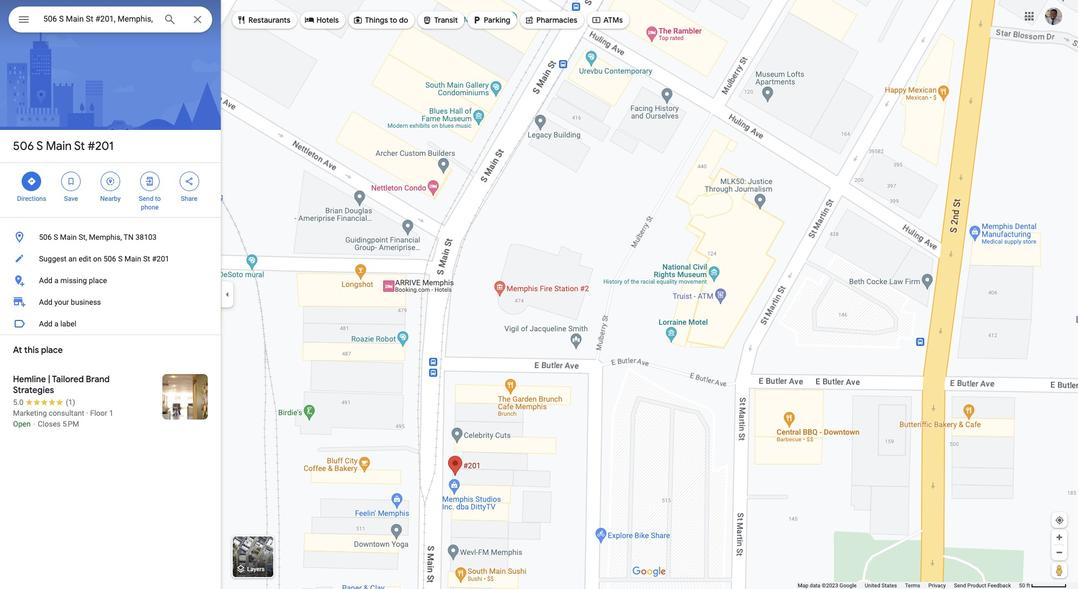 Task type: locate. For each thing, give the bounding box(es) containing it.
0 vertical spatial st
[[74, 139, 85, 154]]

1 horizontal spatial send
[[955, 583, 967, 589]]

3 add from the top
[[39, 319, 52, 328]]

none field inside 506 s main st #201, memphis, tn 38103 field
[[43, 12, 155, 25]]

main down tn
[[125, 254, 141, 263]]

0 horizontal spatial place
[[41, 345, 63, 356]]

1 a from the top
[[54, 276, 58, 285]]

a left missing
[[54, 276, 58, 285]]

1 horizontal spatial s
[[54, 233, 58, 242]]

 atms
[[592, 14, 623, 26]]

send inside send to phone
[[139, 195, 153, 203]]

s up 
[[36, 139, 43, 154]]

st down 38103
[[143, 254, 150, 263]]

50
[[1020, 583, 1026, 589]]

s inside button
[[54, 233, 58, 242]]

closes
[[38, 420, 61, 428]]

open
[[13, 420, 31, 428]]

0 vertical spatial main
[[46, 139, 72, 154]]

506 s main st, memphis, tn 38103
[[39, 233, 157, 242]]

1 horizontal spatial #201
[[152, 254, 169, 263]]

zoom out image
[[1056, 549, 1064, 557]]

1 vertical spatial main
[[60, 233, 77, 242]]

main inside button
[[60, 233, 77, 242]]

add your business
[[39, 298, 101, 306]]

consultant
[[49, 409, 84, 417]]

add left label
[[39, 319, 52, 328]]

2 a from the top
[[54, 319, 58, 328]]

1 vertical spatial add
[[39, 298, 52, 306]]

add a missing place button
[[0, 270, 221, 291]]

©2023
[[822, 583, 839, 589]]

add a label
[[39, 319, 76, 328]]

main
[[46, 139, 72, 154], [60, 233, 77, 242], [125, 254, 141, 263]]

tn
[[124, 233, 134, 242]]

send up phone
[[139, 195, 153, 203]]

send product feedback button
[[955, 582, 1012, 589]]

1 vertical spatial #201
[[152, 254, 169, 263]]

suggest
[[39, 254, 67, 263]]

0 horizontal spatial to
[[155, 195, 161, 203]]


[[525, 14, 534, 26]]

to left do
[[390, 15, 397, 25]]

marketing consultant · floor 1 open ⋅ closes 5 pm
[[13, 409, 113, 428]]

0 horizontal spatial 506
[[13, 139, 34, 154]]

2 horizontal spatial 506
[[103, 254, 116, 263]]

1 horizontal spatial to
[[390, 15, 397, 25]]

hotels
[[317, 15, 339, 25]]

0 vertical spatial s
[[36, 139, 43, 154]]

footer inside google maps element
[[798, 582, 1020, 589]]

google account: leeland pitt  
(leeland.pitt@adept.ai) image
[[1046, 7, 1063, 25]]

a inside add a missing place button
[[54, 276, 58, 285]]

·
[[86, 409, 88, 417]]

add a label button
[[0, 313, 221, 335]]

to inside  things to do
[[390, 15, 397, 25]]

to up phone
[[155, 195, 161, 203]]

add for add a label
[[39, 319, 52, 328]]

506 up suggest
[[39, 233, 52, 242]]

1 vertical spatial send
[[955, 583, 967, 589]]

50 ft button
[[1020, 583, 1067, 589]]

506 up 
[[13, 139, 34, 154]]

place
[[89, 276, 107, 285], [41, 345, 63, 356]]


[[66, 175, 76, 187]]

1 vertical spatial a
[[54, 319, 58, 328]]


[[423, 14, 432, 26]]

2 add from the top
[[39, 298, 52, 306]]

main left st,
[[60, 233, 77, 242]]

footer
[[798, 582, 1020, 589]]

s right on
[[118, 254, 123, 263]]

1 vertical spatial to
[[155, 195, 161, 203]]

st up 
[[74, 139, 85, 154]]

None field
[[43, 12, 155, 25]]

0 horizontal spatial send
[[139, 195, 153, 203]]

1 horizontal spatial st
[[143, 254, 150, 263]]

 pharmacies
[[525, 14, 578, 26]]

0 vertical spatial send
[[139, 195, 153, 203]]

0 horizontal spatial #201
[[88, 139, 114, 154]]

brand
[[86, 374, 110, 385]]

at
[[13, 345, 22, 356]]

suggest an edit on 506 s main st #201 button
[[0, 248, 221, 270]]

a inside add a label button
[[54, 319, 58, 328]]

add
[[39, 276, 52, 285], [39, 298, 52, 306], [39, 319, 52, 328]]

0 vertical spatial 506
[[13, 139, 34, 154]]

0 vertical spatial a
[[54, 276, 58, 285]]

zoom in image
[[1056, 533, 1064, 541]]

a
[[54, 276, 58, 285], [54, 319, 58, 328]]

send to phone
[[139, 195, 161, 211]]

5 pm
[[63, 420, 79, 428]]

united states button
[[865, 582, 897, 589]]

suggest an edit on 506 s main st #201
[[39, 254, 169, 263]]

at this place
[[13, 345, 63, 356]]

send inside button
[[955, 583, 967, 589]]

add left the your
[[39, 298, 52, 306]]

show street view coverage image
[[1052, 562, 1068, 578]]

s up suggest
[[54, 233, 58, 242]]

506 s main st, memphis, tn 38103 button
[[0, 226, 221, 248]]

add for add a missing place
[[39, 276, 52, 285]]

506 for 506 s main st, memphis, tn 38103
[[39, 233, 52, 242]]

a left label
[[54, 319, 58, 328]]

st inside button
[[143, 254, 150, 263]]

transit
[[434, 15, 458, 25]]

main up 
[[46, 139, 72, 154]]

0 vertical spatial add
[[39, 276, 52, 285]]

1 vertical spatial s
[[54, 233, 58, 242]]

2 vertical spatial add
[[39, 319, 52, 328]]

floor
[[90, 409, 107, 417]]

footer containing map data ©2023 google
[[798, 582, 1020, 589]]

1 vertical spatial st
[[143, 254, 150, 263]]

2 horizontal spatial s
[[118, 254, 123, 263]]

send
[[139, 195, 153, 203], [955, 583, 967, 589]]

#201
[[88, 139, 114, 154], [152, 254, 169, 263]]

data
[[810, 583, 821, 589]]

send left product
[[955, 583, 967, 589]]

terms
[[906, 583, 921, 589]]

1 vertical spatial place
[[41, 345, 63, 356]]

1 add from the top
[[39, 276, 52, 285]]

506
[[13, 139, 34, 154], [39, 233, 52, 242], [103, 254, 116, 263]]

#201 down 38103
[[152, 254, 169, 263]]

1 horizontal spatial 506
[[39, 233, 52, 242]]

add your business link
[[0, 291, 221, 313]]

1 horizontal spatial place
[[89, 276, 107, 285]]

506 right on
[[103, 254, 116, 263]]

506 S Main St #201, Memphis, TN 38103 field
[[9, 6, 212, 32]]

s
[[36, 139, 43, 154], [54, 233, 58, 242], [118, 254, 123, 263]]

0 vertical spatial to
[[390, 15, 397, 25]]

#201 up "" in the left of the page
[[88, 139, 114, 154]]

2 vertical spatial main
[[125, 254, 141, 263]]


[[472, 14, 482, 26]]

add down suggest
[[39, 276, 52, 285]]

share
[[181, 195, 198, 203]]

5.0
[[13, 398, 24, 407]]

0 vertical spatial place
[[89, 276, 107, 285]]

2 vertical spatial 506
[[103, 254, 116, 263]]

place right this
[[41, 345, 63, 356]]

0 horizontal spatial s
[[36, 139, 43, 154]]

506 for 506 s main st #201
[[13, 139, 34, 154]]

 transit
[[423, 14, 458, 26]]

506 inside button
[[39, 233, 52, 242]]

to
[[390, 15, 397, 25], [155, 195, 161, 203]]

1 vertical spatial 506
[[39, 233, 52, 242]]

2 vertical spatial s
[[118, 254, 123, 263]]

st
[[74, 139, 85, 154], [143, 254, 150, 263]]

place down on
[[89, 276, 107, 285]]



Task type: describe. For each thing, give the bounding box(es) containing it.
0 horizontal spatial st
[[74, 139, 85, 154]]

 things to do
[[353, 14, 408, 26]]


[[592, 14, 602, 26]]


[[184, 175, 194, 187]]

hemline | tailored brand strategies
[[13, 374, 110, 396]]


[[353, 14, 363, 26]]

this
[[24, 345, 39, 356]]

add a missing place
[[39, 276, 107, 285]]

google maps element
[[0, 0, 1079, 589]]

place inside button
[[89, 276, 107, 285]]

s for 506 s main st, memphis, tn 38103
[[54, 233, 58, 242]]

hemline
[[13, 374, 46, 385]]

 restaurants
[[237, 14, 291, 26]]

privacy
[[929, 583, 946, 589]]

tailored
[[52, 374, 84, 385]]

a for missing
[[54, 276, 58, 285]]

506 inside button
[[103, 254, 116, 263]]

0 vertical spatial #201
[[88, 139, 114, 154]]

memphis,
[[89, 233, 122, 242]]

1
[[109, 409, 113, 417]]

main inside button
[[125, 254, 141, 263]]


[[305, 14, 314, 26]]

label
[[60, 319, 76, 328]]

things
[[365, 15, 388, 25]]

s inside button
[[118, 254, 123, 263]]

506 s main st #201
[[13, 139, 114, 154]]

a for label
[[54, 319, 58, 328]]


[[237, 14, 246, 26]]

strategies
[[13, 385, 54, 396]]

product
[[968, 583, 987, 589]]

missing
[[60, 276, 87, 285]]

main for st
[[46, 139, 72, 154]]

506 s main st #201 main content
[[0, 0, 221, 589]]

38103
[[135, 233, 157, 242]]

ft
[[1027, 583, 1031, 589]]

marketing
[[13, 409, 47, 417]]

actions for 506 s main st #201 region
[[0, 163, 221, 217]]

privacy button
[[929, 582, 946, 589]]

5.0 stars 1 reviews image
[[13, 397, 75, 408]]

|
[[48, 374, 50, 385]]

phone
[[141, 204, 159, 211]]

united states
[[865, 583, 897, 589]]

s for 506 s main st #201
[[36, 139, 43, 154]]


[[27, 175, 36, 187]]

map
[[798, 583, 809, 589]]

collapse side panel image
[[221, 289, 233, 301]]

pharmacies
[[537, 15, 578, 25]]

united
[[865, 583, 881, 589]]

edit
[[79, 254, 91, 263]]

save
[[64, 195, 78, 203]]

feedback
[[988, 583, 1012, 589]]

your
[[54, 298, 69, 306]]

add for add your business
[[39, 298, 52, 306]]

send product feedback
[[955, 583, 1012, 589]]

terms button
[[906, 582, 921, 589]]

 parking
[[472, 14, 511, 26]]

to inside send to phone
[[155, 195, 161, 203]]

parking
[[484, 15, 511, 25]]

show your location image
[[1055, 515, 1065, 525]]

layers
[[247, 566, 265, 573]]

directions
[[17, 195, 46, 203]]

do
[[399, 15, 408, 25]]

an
[[68, 254, 77, 263]]

 hotels
[[305, 14, 339, 26]]

states
[[882, 583, 897, 589]]

business
[[71, 298, 101, 306]]

restaurants
[[249, 15, 291, 25]]


[[106, 175, 115, 187]]

atms
[[604, 15, 623, 25]]

map data ©2023 google
[[798, 583, 857, 589]]

(1)
[[66, 398, 75, 407]]

⋅
[[33, 420, 36, 428]]

#201 inside button
[[152, 254, 169, 263]]

50 ft
[[1020, 583, 1031, 589]]

main for st,
[[60, 233, 77, 242]]

send for send to phone
[[139, 195, 153, 203]]

st,
[[79, 233, 87, 242]]


[[17, 12, 30, 27]]

on
[[93, 254, 102, 263]]

nearby
[[100, 195, 121, 203]]


[[145, 175, 155, 187]]

send for send product feedback
[[955, 583, 967, 589]]

 search field
[[9, 6, 212, 35]]

 button
[[9, 6, 39, 35]]

google
[[840, 583, 857, 589]]



Task type: vqa. For each thing, say whether or not it's contained in the screenshot.
Google 'image'
no



